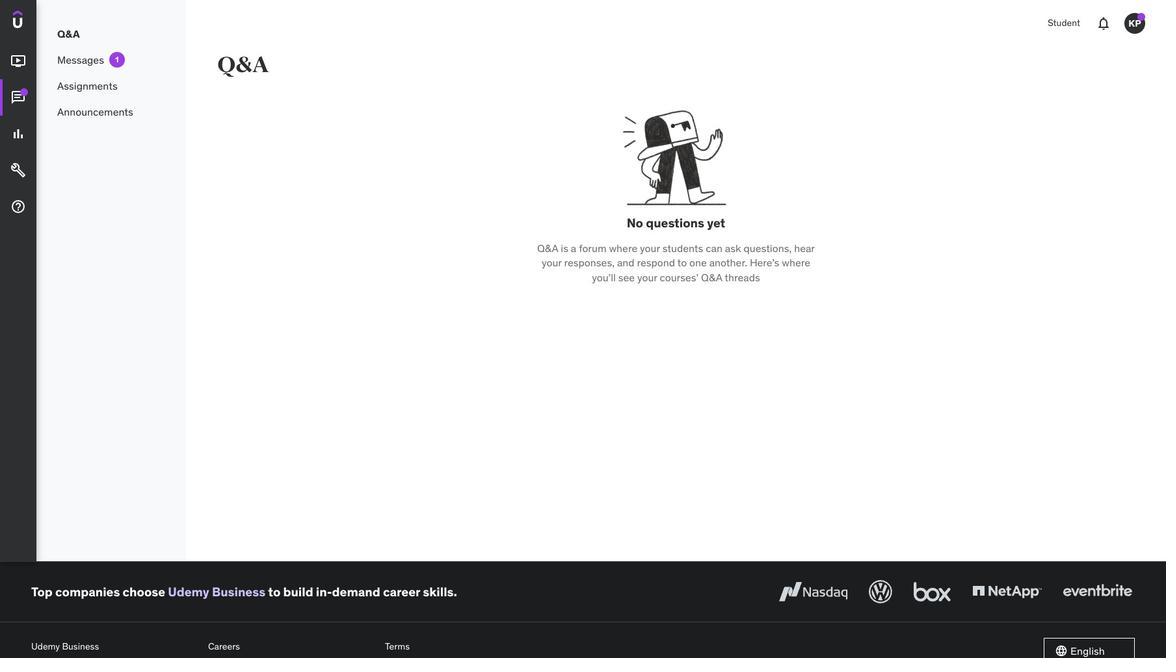 Task type: locate. For each thing, give the bounding box(es) containing it.
where up and
[[609, 242, 638, 255]]

to inside 'q&a is a forum where your students can ask questions, hear your responses, and respond to one another. here's where you'll see your courses' q&a threads'
[[677, 256, 687, 269]]

no
[[627, 215, 643, 231]]

where down hear
[[782, 256, 810, 269]]

hear
[[794, 242, 815, 255]]

1 vertical spatial business
[[62, 641, 99, 653]]

business up careers
[[212, 584, 265, 600]]

student link
[[1040, 8, 1088, 39]]

0 horizontal spatial udemy
[[31, 641, 60, 653]]

1 horizontal spatial where
[[782, 256, 810, 269]]

to down students
[[677, 256, 687, 269]]

students
[[662, 242, 703, 255]]

courses'
[[660, 271, 699, 284]]

udemy right choose
[[168, 584, 209, 600]]

your up respond at the top right
[[640, 242, 660, 255]]

udemy business link up careers
[[168, 584, 265, 600]]

careers link
[[208, 639, 375, 657]]

threads
[[725, 271, 760, 284]]

kp
[[1129, 17, 1141, 29]]

0 vertical spatial to
[[677, 256, 687, 269]]

you'll
[[592, 271, 616, 284]]

you have alerts image
[[1138, 13, 1145, 21]]

is
[[561, 242, 568, 255]]

udemy down top
[[31, 641, 60, 653]]

medium image
[[10, 53, 26, 69], [10, 199, 26, 215]]

where
[[609, 242, 638, 255], [782, 256, 810, 269]]

student
[[1048, 17, 1080, 29]]

your down 'is'
[[542, 256, 562, 269]]

1 vertical spatial medium image
[[10, 126, 26, 142]]

1 horizontal spatial udemy
[[168, 584, 209, 600]]

0 horizontal spatial to
[[268, 584, 280, 600]]

another.
[[709, 256, 747, 269]]

udemy business
[[31, 641, 99, 653]]

2 vertical spatial medium image
[[10, 163, 26, 178]]

your
[[640, 242, 660, 255], [542, 256, 562, 269], [637, 271, 657, 284]]

udemy
[[168, 584, 209, 600], [31, 641, 60, 653]]

english button
[[1044, 639, 1135, 659]]

0 vertical spatial udemy business link
[[168, 584, 265, 600]]

top companies choose udemy business to build in-demand career skills.
[[31, 584, 457, 600]]

1 horizontal spatial to
[[677, 256, 687, 269]]

assignments
[[57, 79, 118, 92]]

build
[[283, 584, 313, 600]]

one
[[689, 256, 707, 269]]

your down respond at the top right
[[637, 271, 657, 284]]

kp link
[[1119, 8, 1151, 39]]

q&a
[[57, 27, 80, 40], [217, 51, 269, 79], [537, 242, 558, 255], [701, 271, 722, 284]]

1 vertical spatial to
[[268, 584, 280, 600]]

q&a link
[[36, 21, 186, 47]]

1 vertical spatial medium image
[[10, 199, 26, 215]]

terms
[[385, 641, 410, 653]]

box image
[[911, 578, 954, 607]]

to left build
[[268, 584, 280, 600]]

udemy business link
[[168, 584, 265, 600], [31, 639, 198, 657]]

questions
[[646, 215, 704, 231]]

no questions yet
[[627, 215, 725, 231]]

3 medium image from the top
[[10, 163, 26, 178]]

respond
[[637, 256, 675, 269]]

questions,
[[744, 242, 792, 255]]

0 vertical spatial business
[[212, 584, 265, 600]]

business down companies at left bottom
[[62, 641, 99, 653]]

announcements
[[57, 105, 133, 118]]

1 horizontal spatial business
[[212, 584, 265, 600]]

2 vertical spatial your
[[637, 271, 657, 284]]

to
[[677, 256, 687, 269], [268, 584, 280, 600]]

medium image
[[10, 90, 26, 105], [10, 126, 26, 142], [10, 163, 26, 178]]

skills.
[[423, 584, 457, 600]]

eventbrite image
[[1060, 578, 1135, 607]]

business
[[212, 584, 265, 600], [62, 641, 99, 653]]

netapp image
[[970, 578, 1045, 607]]

0 vertical spatial where
[[609, 242, 638, 255]]

0 vertical spatial your
[[640, 242, 660, 255]]

q&a is a forum where your students can ask questions, hear your responses, and respond to one another. here's where you'll see your courses' q&a threads
[[537, 242, 815, 284]]

0 horizontal spatial business
[[62, 641, 99, 653]]

0 vertical spatial medium image
[[10, 53, 26, 69]]

udemy business link down companies at left bottom
[[31, 639, 198, 657]]

1 vertical spatial your
[[542, 256, 562, 269]]

0 vertical spatial medium image
[[10, 90, 26, 105]]



Task type: vqa. For each thing, say whether or not it's contained in the screenshot.
skills.
yes



Task type: describe. For each thing, give the bounding box(es) containing it.
english
[[1071, 645, 1105, 658]]

1 medium image from the top
[[10, 53, 26, 69]]

choose
[[123, 584, 165, 600]]

assignments link
[[36, 73, 186, 99]]

top
[[31, 584, 53, 600]]

can
[[706, 242, 723, 255]]

messages
[[57, 53, 104, 66]]

1 vertical spatial udemy
[[31, 641, 60, 653]]

volkswagen image
[[866, 578, 895, 607]]

2 medium image from the top
[[10, 126, 26, 142]]

ask
[[725, 242, 741, 255]]

2 medium image from the top
[[10, 199, 26, 215]]

udemy image
[[13, 10, 72, 33]]

see
[[618, 271, 635, 284]]

responses,
[[564, 256, 615, 269]]

here's
[[750, 256, 779, 269]]

1
[[115, 55, 119, 64]]

small image
[[1055, 645, 1068, 658]]

career
[[383, 584, 420, 600]]

careers
[[208, 641, 240, 653]]

notifications image
[[1096, 16, 1111, 31]]

business inside udemy business link
[[62, 641, 99, 653]]

in-
[[316, 584, 332, 600]]

and
[[617, 256, 634, 269]]

0 horizontal spatial where
[[609, 242, 638, 255]]

companies
[[55, 584, 120, 600]]

0 vertical spatial udemy
[[168, 584, 209, 600]]

a
[[571, 242, 576, 255]]

terms link
[[385, 639, 552, 657]]

forum
[[579, 242, 607, 255]]

1 medium image from the top
[[10, 90, 26, 105]]

1 vertical spatial where
[[782, 256, 810, 269]]

1 vertical spatial udemy business link
[[31, 639, 198, 657]]

yet
[[707, 215, 725, 231]]

announcements link
[[36, 99, 186, 125]]

demand
[[332, 584, 380, 600]]

nasdaq image
[[776, 578, 851, 607]]



